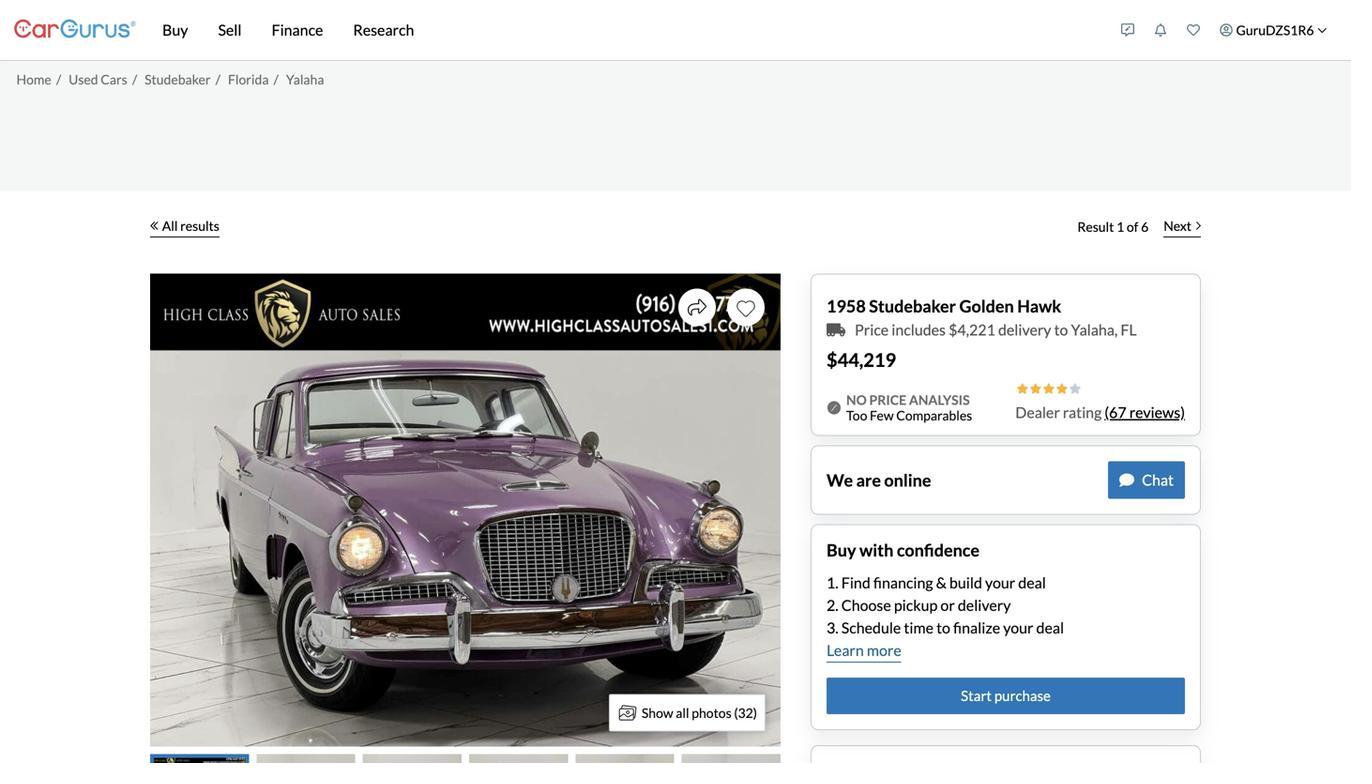 Task type: describe. For each thing, give the bounding box(es) containing it.
result 1 of 6
[[1078, 219, 1149, 235]]

all results
[[162, 218, 220, 234]]

3 / from the left
[[216, 71, 221, 87]]

used cars link
[[69, 71, 127, 87]]

online
[[885, 470, 932, 490]]

share image
[[688, 298, 707, 317]]

cargurus logo homepage link image
[[14, 3, 136, 57]]

0 vertical spatial your
[[986, 574, 1016, 592]]

few
[[870, 408, 894, 424]]

sell button
[[203, 0, 257, 60]]

1 / from the left
[[56, 71, 61, 87]]

more
[[867, 641, 902, 659]]

comparables
[[897, 408, 973, 424]]

buy for buy with confidence
[[827, 540, 857, 560]]

dealer
[[1016, 403, 1060, 421]]

chevron right image
[[1197, 221, 1201, 230]]

hawk
[[1018, 296, 1062, 316]]

are
[[857, 470, 881, 490]]

gurudzs1r6 menu
[[1112, 4, 1338, 56]]

all results link
[[150, 206, 220, 247]]

no price analysis too few comparables
[[847, 392, 973, 424]]

add a car review image
[[1122, 23, 1135, 37]]

show all photos (32)
[[642, 705, 757, 721]]

research
[[353, 21, 414, 39]]

delivery inside find financing & build your deal choose pickup or delivery schedule time to finalize your deal learn more
[[958, 596, 1011, 614]]

pickup
[[894, 596, 938, 614]]

finance
[[272, 21, 323, 39]]

with
[[860, 540, 894, 560]]

finalize
[[954, 619, 1001, 637]]

(67 reviews) button
[[1105, 401, 1186, 424]]

used
[[69, 71, 98, 87]]

or
[[941, 596, 955, 614]]

to inside find financing & build your deal choose pickup or delivery schedule time to finalize your deal learn more
[[937, 619, 951, 637]]

home link
[[16, 71, 51, 87]]

truck moving image
[[827, 322, 846, 337]]

next
[[1164, 218, 1192, 234]]

(32)
[[734, 705, 757, 721]]

menu bar containing buy
[[136, 0, 1112, 60]]

chat
[[1142, 471, 1174, 489]]

chat button
[[1109, 461, 1186, 499]]

studebaker link
[[145, 71, 211, 87]]

view vehicle photo 1 image
[[150, 754, 249, 763]]

6
[[1141, 219, 1149, 235]]

result
[[1078, 219, 1115, 235]]

4 / from the left
[[274, 71, 279, 87]]

chevron double left image
[[150, 221, 158, 230]]

start
[[961, 687, 992, 704]]

cars
[[101, 71, 127, 87]]

confidence
[[897, 540, 980, 560]]

learn
[[827, 641, 864, 659]]

schedule
[[842, 619, 901, 637]]

dealer rating (67 reviews)
[[1016, 403, 1186, 421]]

buy button
[[147, 0, 203, 60]]

1
[[1117, 219, 1125, 235]]

too
[[847, 408, 868, 424]]

photos
[[692, 705, 732, 721]]

1 horizontal spatial to
[[1055, 321, 1069, 339]]

gurudzs1r6 button
[[1210, 4, 1338, 56]]

results
[[180, 218, 220, 234]]



Task type: locate. For each thing, give the bounding box(es) containing it.
all
[[162, 218, 178, 234]]

user icon image
[[1220, 23, 1233, 37]]

price includes $4,221 delivery to yalaha, fl
[[855, 321, 1137, 339]]

&
[[936, 574, 947, 592]]

yalaha
[[286, 71, 324, 87]]

1 horizontal spatial buy
[[827, 540, 857, 560]]

research button
[[338, 0, 429, 60]]

/
[[56, 71, 61, 87], [132, 71, 137, 87], [216, 71, 221, 87], [274, 71, 279, 87]]

buy left with
[[827, 540, 857, 560]]

home
[[16, 71, 51, 87]]

view vehicle photo 4 image
[[469, 754, 568, 763]]

build
[[950, 574, 983, 592]]

time
[[904, 619, 934, 637]]

/ right florida
[[274, 71, 279, 87]]

buy with confidence
[[827, 540, 980, 560]]

no
[[847, 392, 867, 408]]

all
[[676, 705, 690, 721]]

deal right build
[[1019, 574, 1046, 592]]

purchase
[[995, 687, 1051, 704]]

cargurus logo homepage link link
[[14, 3, 136, 57]]

your right build
[[986, 574, 1016, 592]]

1 horizontal spatial studebaker
[[869, 296, 957, 316]]

learn more link
[[827, 639, 902, 663]]

yalaha,
[[1072, 321, 1118, 339]]

open notifications image
[[1155, 23, 1168, 37]]

1958 studebaker golden hawk
[[827, 296, 1062, 316]]

delivery
[[999, 321, 1052, 339], [958, 596, 1011, 614]]

$44,219
[[827, 349, 897, 371]]

home / used cars / studebaker / florida / yalaha
[[16, 71, 324, 87]]

buy
[[162, 21, 188, 39], [827, 540, 857, 560]]

view vehicle photo 5 image
[[576, 754, 675, 763]]

deal
[[1019, 574, 1046, 592], [1037, 619, 1064, 637]]

(67
[[1105, 403, 1127, 421]]

buy inside popup button
[[162, 21, 188, 39]]

to down or
[[937, 619, 951, 637]]

vehicle full photo image
[[150, 274, 781, 747]]

/ left florida
[[216, 71, 221, 87]]

0 vertical spatial to
[[1055, 321, 1069, 339]]

to
[[1055, 321, 1069, 339], [937, 619, 951, 637]]

/ left used
[[56, 71, 61, 87]]

2 / from the left
[[132, 71, 137, 87]]

studebaker
[[145, 71, 211, 87], [869, 296, 957, 316]]

1 vertical spatial delivery
[[958, 596, 1011, 614]]

of
[[1127, 219, 1139, 235]]

view vehicle photo 2 image
[[257, 754, 355, 763]]

$4,221
[[949, 321, 996, 339]]

rating
[[1063, 403, 1102, 421]]

we
[[827, 470, 853, 490]]

1 vertical spatial buy
[[827, 540, 857, 560]]

tab list
[[150, 754, 781, 763]]

florida link
[[228, 71, 269, 87]]

buy for buy
[[162, 21, 188, 39]]

golden
[[960, 296, 1014, 316]]

1 vertical spatial studebaker
[[869, 296, 957, 316]]

to down hawk
[[1055, 321, 1069, 339]]

1 vertical spatial deal
[[1037, 619, 1064, 637]]

show all photos (32) link
[[609, 694, 766, 732]]

choose
[[842, 596, 891, 614]]

delivery down hawk
[[999, 321, 1052, 339]]

your
[[986, 574, 1016, 592], [1004, 619, 1034, 637]]

0 horizontal spatial to
[[937, 619, 951, 637]]

1 vertical spatial to
[[937, 619, 951, 637]]

0 vertical spatial studebaker
[[145, 71, 211, 87]]

price
[[855, 321, 889, 339]]

1 vertical spatial your
[[1004, 619, 1034, 637]]

we are online
[[827, 470, 932, 490]]

your right the finalize
[[1004, 619, 1034, 637]]

0 horizontal spatial buy
[[162, 21, 188, 39]]

reviews)
[[1130, 403, 1186, 421]]

chevron down image
[[1318, 25, 1328, 35]]

studebaker down buy popup button
[[145, 71, 211, 87]]

menu bar
[[136, 0, 1112, 60]]

view vehicle photo 6 image
[[682, 754, 781, 763]]

gurudzs1r6
[[1237, 22, 1315, 38]]

start purchase
[[961, 687, 1051, 704]]

1958
[[827, 296, 866, 316]]

includes
[[892, 321, 946, 339]]

sell
[[218, 21, 242, 39]]

find
[[842, 574, 871, 592]]

buy up "studebaker" link
[[162, 21, 188, 39]]

deal up the 'purchase'
[[1037, 619, 1064, 637]]

start purchase button
[[827, 678, 1186, 714]]

0 vertical spatial delivery
[[999, 321, 1052, 339]]

saved cars image
[[1187, 23, 1201, 37]]

find financing & build your deal choose pickup or delivery schedule time to finalize your deal learn more
[[827, 574, 1064, 659]]

comment image
[[1120, 473, 1135, 488]]

/ right cars
[[132, 71, 137, 87]]

next link
[[1157, 206, 1209, 247]]

delivery up the finalize
[[958, 596, 1011, 614]]

studebaker up 'includes'
[[869, 296, 957, 316]]

florida
[[228, 71, 269, 87]]

0 horizontal spatial studebaker
[[145, 71, 211, 87]]

finance button
[[257, 0, 338, 60]]

show
[[642, 705, 674, 721]]

fl
[[1121, 321, 1137, 339]]

0 vertical spatial deal
[[1019, 574, 1046, 592]]

gurudzs1r6 menu item
[[1210, 4, 1338, 56]]

financing
[[874, 574, 934, 592]]

0 vertical spatial buy
[[162, 21, 188, 39]]

price
[[870, 392, 907, 408]]

view vehicle photo 3 image
[[363, 754, 462, 763]]

analysis
[[909, 392, 970, 408]]



Task type: vqa. For each thing, say whether or not it's contained in the screenshot.
1st ... from the bottom of the page
no



